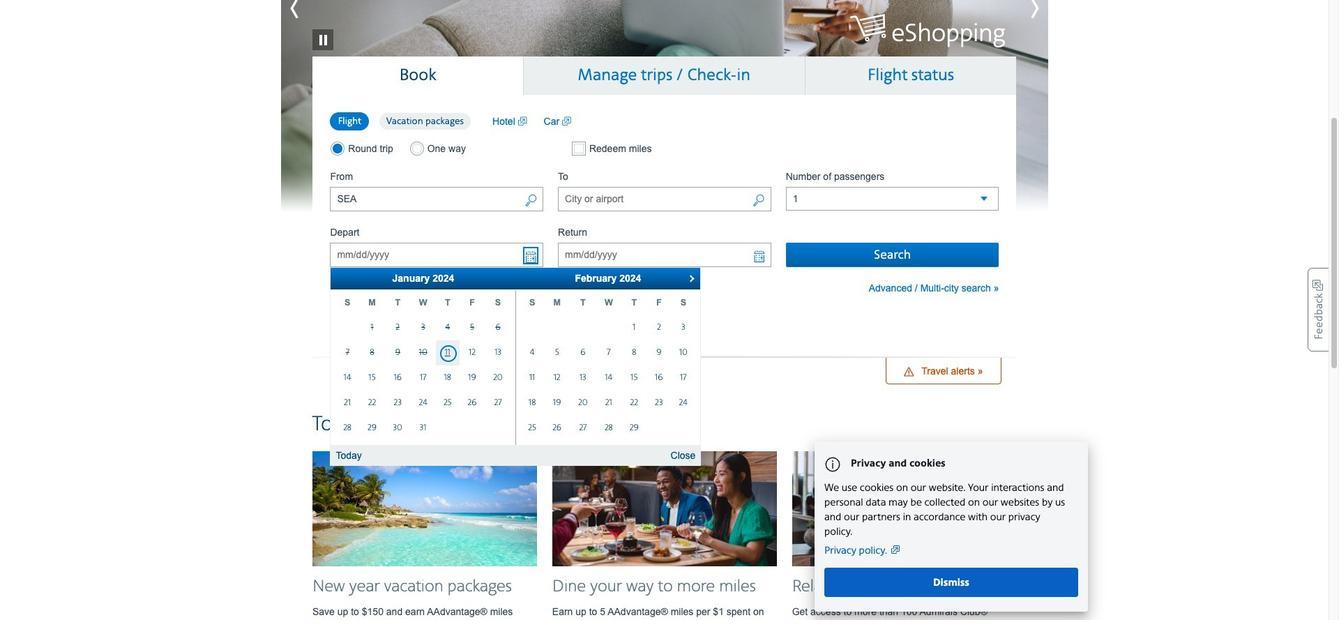 Task type: describe. For each thing, give the bounding box(es) containing it.
2 city or airport text field from the left
[[558, 187, 771, 211]]

newpage image
[[518, 114, 527, 128]]

2 option group from the top
[[330, 141, 543, 156]]

mm/dd/yyyy text field
[[330, 243, 543, 267]]

leave feedback, opens external site in new window image
[[1308, 268, 1329, 352]]

start the year with 1,000 bonus miles. shop online at 1,200+ stores by january 15. opens another site in a new window that may not meet accessibility guidelines. image
[[281, 0, 1048, 217]]



Task type: vqa. For each thing, say whether or not it's contained in the screenshot.
Info
no



Task type: locate. For each thing, give the bounding box(es) containing it.
next slide image
[[985, 0, 1048, 26]]

search image for second city or airport text box from the right
[[525, 193, 537, 209]]

0 vertical spatial option group
[[330, 111, 478, 131]]

None submit
[[786, 243, 999, 267]]

0 horizontal spatial search image
[[525, 193, 537, 209]]

3 tab from the left
[[805, 56, 1016, 95]]

1 option group from the top
[[330, 111, 478, 131]]

1 tab from the left
[[312, 56, 524, 95]]

city or airport text field up mm/dd/yyyy text field
[[330, 187, 543, 211]]

tab list
[[312, 56, 1016, 95]]

city or airport text field up mm/dd/yyyy text box
[[558, 187, 771, 211]]

1 horizontal spatial search image
[[752, 193, 765, 209]]

tab
[[312, 56, 524, 95], [524, 56, 805, 95], [805, 56, 1016, 95]]

newpage image
[[562, 114, 571, 128]]

0 horizontal spatial city or airport text field
[[330, 187, 543, 211]]

search image for second city or airport text box
[[752, 193, 765, 209]]

1 city or airport text field from the left
[[330, 187, 543, 211]]

2 search image from the left
[[752, 193, 765, 209]]

pause slideshow image
[[312, 8, 333, 50]]

City or airport text field
[[330, 187, 543, 211], [558, 187, 771, 211]]

1 search image from the left
[[525, 193, 537, 209]]

1 horizontal spatial city or airport text field
[[558, 187, 771, 211]]

option group
[[330, 111, 478, 131], [330, 141, 543, 156]]

previous slide image
[[281, 0, 343, 26]]

1 vertical spatial option group
[[330, 141, 543, 156]]

mm/dd/yyyy text field
[[558, 243, 771, 267]]

2 tab from the left
[[524, 56, 805, 95]]

search image
[[525, 193, 537, 209], [752, 193, 765, 209]]



